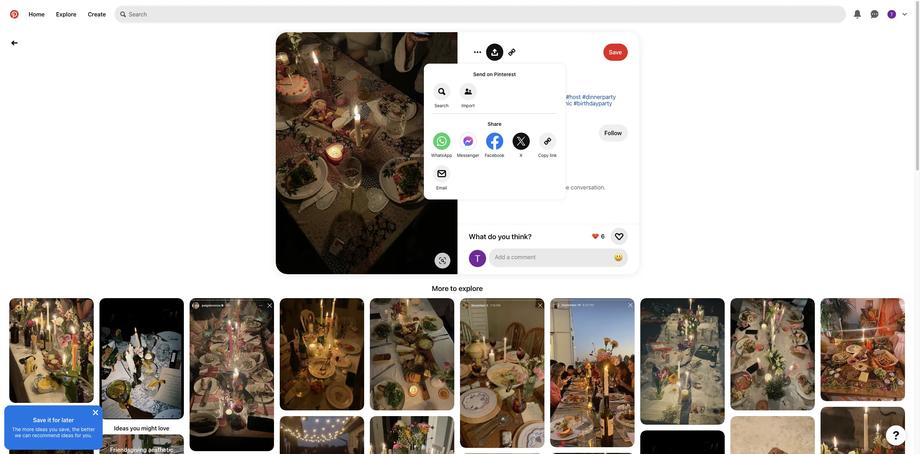 Task type: vqa. For each thing, say whether or not it's contained in the screenshot.
Save button
yes



Task type: locate. For each thing, give the bounding box(es) containing it.
send
[[474, 71, 486, 77]]

for left you.
[[75, 433, 81, 439]]

share on messenger image
[[460, 133, 477, 150]]

0 horizontal spatial for
[[53, 417, 60, 424]]

this contains an image of: dinner party image
[[370, 299, 455, 411], [460, 299, 545, 449]]

0 horizontal spatial to
[[451, 285, 457, 293]]

0 horizontal spatial the
[[72, 427, 80, 433]]

#host
[[566, 94, 581, 100]]

table
[[135, 453, 149, 455]]

1 horizontal spatial save
[[609, 49, 622, 55]]

#gardenparty link
[[469, 100, 504, 107]]

home
[[29, 11, 45, 18]]

this contains an image of: 🍸dinner at mine image
[[551, 299, 635, 448]]

#birthdaypicnic
[[532, 100, 573, 107]]

1 horizontal spatial you
[[130, 426, 140, 432]]

ideas down later
[[61, 433, 73, 439]]

1 horizontal spatial to
[[541, 184, 546, 191]]

1 vertical spatial save
[[33, 417, 46, 424]]

the
[[561, 184, 570, 191], [72, 427, 80, 433]]

this contains an image of: aprilinparis1947 image
[[821, 407, 906, 455]]

1 horizontal spatial ideas
[[61, 433, 73, 439]]

2 this contains an image of: dinner party image from the left
[[460, 299, 545, 449]]

save for save it for later the more ideas you save, the better we can recommend ideas for you.
[[33, 417, 46, 424]]

x
[[520, 153, 523, 158]]

😃 button
[[489, 249, 628, 267], [612, 251, 626, 265]]

1 vertical spatial to
[[451, 285, 457, 293]]

to
[[541, 184, 546, 191], [451, 285, 457, 293]]

this contains an image of: post-dinner details image
[[100, 299, 184, 420], [641, 431, 725, 455]]

do
[[488, 233, 497, 241]]

1 vertical spatial this contains an image of: post-dinner details image
[[641, 431, 725, 455]]

#birthdayparty
[[574, 100, 613, 107]]

😃
[[615, 253, 623, 263]]

#dinneridea link
[[535, 107, 566, 113]]

ideas down it
[[35, 427, 48, 433]]

this contains an image of: image
[[190, 299, 274, 452], [641, 299, 725, 425], [821, 299, 906, 402], [9, 409, 94, 455], [370, 417, 455, 455], [731, 417, 816, 455]]

share on twitter image
[[513, 133, 530, 150]]

you right ideas at the left bottom of page
[[130, 426, 140, 432]]

to right "more"
[[451, 285, 457, 293]]

share on facebook image
[[486, 133, 504, 150]]

share on email image
[[433, 165, 451, 183]]

explore link
[[50, 6, 82, 23]]

followers
[[499, 133, 520, 139]]

0 horizontal spatial this contains an image of: post-dinner details image
[[100, 299, 184, 420]]

0 horizontal spatial this contains an image of: diner image
[[280, 299, 364, 411]]

you
[[498, 233, 510, 241], [130, 426, 140, 432], [49, 427, 57, 433]]

one
[[530, 184, 540, 191]]

0 horizontal spatial this contains an image of: dinner party image
[[370, 299, 455, 411]]

6
[[602, 233, 605, 240]]

pinterest
[[494, 71, 516, 77]]

explore
[[459, 285, 483, 293]]

this contains an image of: 🪞 image
[[9, 299, 94, 404]]

for
[[53, 417, 60, 424], [75, 433, 81, 439]]

1 horizontal spatial this contains an image of: dinner party image
[[460, 299, 545, 449]]

1 horizontal spatial this contains an image of: diner image
[[551, 454, 635, 455]]

0 vertical spatial the
[[561, 184, 570, 191]]

more
[[22, 427, 34, 433]]

blacklashes1000 image
[[469, 250, 486, 267]]

0 vertical spatial save
[[609, 49, 622, 55]]

this contains an image of: diner image
[[280, 299, 364, 411], [551, 454, 635, 455]]

1 horizontal spatial for
[[75, 433, 81, 439]]

search icon image
[[120, 11, 126, 17]]

izzy
[[489, 127, 499, 133]]

the right start
[[561, 184, 570, 191]]

#picnic link
[[546, 94, 565, 100]]

save button
[[604, 44, 628, 61], [604, 44, 628, 61]]

0 horizontal spatial save
[[33, 417, 46, 424]]

#dinnerpicnic link
[[469, 107, 505, 113]]

Search text field
[[129, 6, 847, 23]]

you right do
[[498, 233, 510, 241]]

more
[[432, 285, 449, 293]]

can
[[23, 433, 31, 439]]

the right save,
[[72, 427, 80, 433]]

0 vertical spatial this contains an image of: diner image
[[280, 299, 364, 411]]

list containing ideas you might love
[[0, 299, 915, 455]]

list
[[0, 299, 915, 455]]

we
[[15, 433, 21, 439]]

ideas
[[114, 426, 129, 432]]

you down it
[[49, 427, 57, 433]]

save
[[609, 49, 622, 55], [33, 417, 46, 424]]

to right one
[[541, 184, 546, 191]]

1 horizontal spatial this contains an image of: post-dinner details image
[[641, 431, 725, 455]]

1 vertical spatial the
[[72, 427, 80, 433]]

link
[[550, 153, 557, 158]]

0 horizontal spatial you
[[49, 427, 57, 433]]

email
[[437, 185, 447, 191]]

comments
[[478, 184, 505, 191]]

follow button
[[599, 125, 628, 142]]

follow
[[605, 130, 622, 136]]

#hosting link
[[469, 94, 492, 100]]

love
[[158, 426, 169, 432]]

save inside 'save it for later the more ideas you save, the better we can recommend ideas for you.'
[[33, 417, 46, 424]]

izzy 184 followers
[[489, 127, 520, 139]]

ideas
[[35, 427, 48, 433], [61, 433, 73, 439]]

what
[[469, 233, 487, 241]]

for right it
[[53, 417, 60, 424]]

#birthdaypicnic link
[[532, 100, 573, 107]]

import
[[462, 103, 475, 108]]

might
[[141, 426, 157, 432]]

whatsapp
[[432, 153, 452, 158]]



Task type: describe. For each thing, give the bounding box(es) containing it.
#dinnerparty
[[583, 94, 616, 100]]

think?
[[512, 233, 532, 241]]

you inside 'save it for later the more ideas you save, the better we can recommend ideas for you.'
[[49, 427, 57, 433]]

1 vertical spatial for
[[75, 433, 81, 439]]

#picnic
[[546, 94, 565, 100]]

no comments yet! add one to start the conversation.
[[469, 184, 606, 191]]

save it for later the more ideas you save, the better we can recommend ideas for you.
[[12, 417, 95, 439]]

184
[[489, 133, 498, 139]]

#dinnerpicnic
[[469, 107, 505, 113]]

search
[[435, 103, 449, 108]]

friendsgiving aesthetic table link
[[100, 435, 184, 455]]

no
[[469, 184, 477, 191]]

#dinnerparty #gardenparty
[[469, 94, 616, 107]]

create link
[[82, 6, 112, 23]]

what do you think?
[[469, 233, 532, 241]]

#birthdayparty #dinnerpicnic #partyidea #dinneridea
[[469, 100, 613, 113]]

friendsgiving aesthetic table
[[110, 447, 173, 455]]

the inside 'save it for later the more ideas you save, the better we can recommend ideas for you.'
[[72, 427, 80, 433]]

1 vertical spatial this contains an image of: diner image
[[551, 454, 635, 455]]

#partyidea
[[506, 107, 534, 113]]

click to shop image
[[439, 257, 446, 265]]

facebook
[[485, 153, 505, 158]]

2 horizontal spatial you
[[498, 233, 510, 241]]

start
[[548, 184, 560, 191]]

reaction image
[[615, 232, 624, 241]]

#dinnerparty link
[[583, 94, 616, 100]]

save for save
[[609, 49, 622, 55]]

0 vertical spatial to
[[541, 184, 546, 191]]

you.
[[83, 433, 92, 439]]

tyler black image
[[888, 10, 897, 19]]

share
[[488, 121, 502, 127]]

explore
[[56, 11, 76, 18]]

home link
[[23, 6, 50, 23]]

girls night
[[469, 76, 514, 88]]

it
[[48, 417, 51, 424]]

this contains an image of: @oliverose image
[[280, 417, 364, 455]]

1 horizontal spatial the
[[561, 184, 570, 191]]

save,
[[59, 427, 71, 433]]

later
[[62, 417, 74, 424]]

the
[[12, 427, 21, 433]]

add
[[518, 184, 528, 191]]

#hosting
[[469, 94, 492, 100]]

#dinneridea
[[535, 107, 566, 113]]

#gardenparty
[[469, 100, 504, 107]]

send on pinterest
[[474, 71, 516, 77]]

girls
[[469, 76, 489, 88]]

on
[[487, 71, 493, 77]]

copy link
[[539, 153, 557, 158]]

copy
[[539, 153, 549, 158]]

conversation.
[[571, 184, 606, 191]]

this contains an image of: elegant graduation party ideas aesthetic image
[[731, 299, 816, 411]]

create
[[88, 11, 106, 18]]

Add a comment field
[[496, 254, 606, 261]]

0 vertical spatial this contains an image of: post-dinner details image
[[100, 299, 184, 420]]

#birthdayparty link
[[574, 100, 613, 107]]

girls night link
[[469, 76, 628, 88]]

messenger
[[457, 153, 480, 158]]

0 vertical spatial for
[[53, 417, 60, 424]]

recommend
[[32, 433, 60, 439]]

night
[[491, 76, 514, 88]]

0 horizontal spatial ideas
[[35, 427, 48, 433]]

izzy link
[[489, 127, 499, 133]]

aesthetic
[[148, 447, 173, 453]]

izzy avatar link image
[[469, 125, 486, 142]]

more to explore
[[432, 285, 483, 293]]

#host link
[[566, 94, 581, 100]]

yet!
[[507, 184, 517, 191]]

better
[[81, 427, 95, 433]]

ideas you might love
[[114, 426, 169, 432]]

1 this contains an image of: dinner party image from the left
[[370, 299, 455, 411]]

friendsgiving
[[110, 447, 147, 453]]



